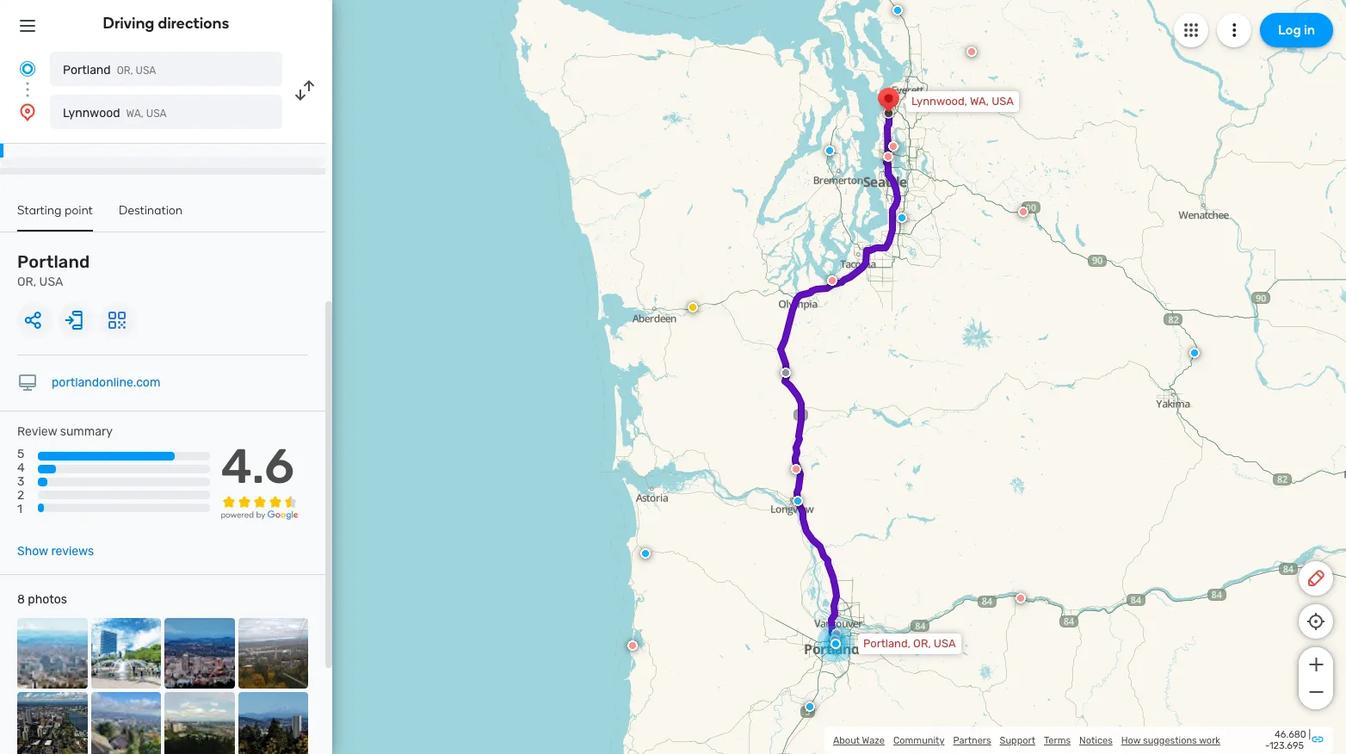 Task type: locate. For each thing, give the bounding box(es) containing it.
wa, right the lynnwood
[[126, 108, 144, 120]]

0 vertical spatial portland
[[63, 63, 111, 77]]

image 5 of portland, portland image
[[17, 692, 87, 754]]

portland
[[63, 63, 111, 77], [17, 251, 90, 272]]

portland or, usa down starting point button
[[17, 251, 90, 289]]

image 4 of portland, portland image
[[238, 618, 308, 688]]

lynnwood
[[63, 106, 120, 121]]

partners
[[953, 735, 991, 746]]

review
[[17, 424, 57, 439]]

portland or, usa up lynnwood wa, usa at the top of the page
[[63, 63, 156, 77]]

suggestions
[[1143, 735, 1197, 746]]

189.5
[[48, 131, 76, 143]]

summary
[[60, 424, 113, 439]]

0 vertical spatial police image
[[1190, 348, 1200, 358]]

road closed image
[[888, 141, 899, 152], [883, 152, 894, 162], [1018, 207, 1029, 217], [791, 464, 801, 474], [830, 634, 840, 645], [628, 641, 638, 651], [931, 665, 941, 676]]

support
[[1000, 735, 1036, 746]]

portlandonline.com
[[52, 375, 160, 390]]

accident image
[[781, 368, 791, 378]]

lynnwood, wa, usa
[[912, 95, 1014, 108]]

review summary
[[17, 424, 113, 439]]

or,
[[117, 65, 133, 77], [17, 275, 36, 289], [914, 637, 931, 650]]

wa,
[[970, 95, 989, 108], [126, 108, 144, 120]]

waze
[[862, 735, 885, 746]]

or, right portland,
[[914, 637, 931, 650]]

2
[[17, 488, 24, 503]]

0 horizontal spatial wa,
[[126, 108, 144, 120]]

image 1 of portland, portland image
[[17, 618, 87, 688]]

2 horizontal spatial or,
[[914, 637, 931, 650]]

usa
[[136, 65, 156, 77], [992, 95, 1014, 108], [146, 108, 167, 120], [39, 275, 63, 289], [934, 637, 956, 650]]

portland down starting point button
[[17, 251, 90, 272]]

wa, for lynnwood
[[126, 108, 144, 120]]

portland or, usa
[[63, 63, 156, 77], [17, 251, 90, 289]]

pencil image
[[1306, 568, 1327, 589]]

0 horizontal spatial police image
[[641, 548, 651, 559]]

4.6
[[221, 438, 295, 495]]

|
[[1309, 729, 1311, 740]]

wa, right lynnwood,
[[970, 95, 989, 108]]

or, up lynnwood wa, usa at the top of the page
[[117, 65, 133, 77]]

4
[[17, 461, 25, 475]]

wa, inside lynnwood wa, usa
[[126, 108, 144, 120]]

1 horizontal spatial wa,
[[970, 95, 989, 108]]

1 horizontal spatial or,
[[117, 65, 133, 77]]

community
[[894, 735, 945, 746]]

reviews
[[51, 544, 94, 559]]

lynnwood,
[[912, 95, 968, 108]]

0 horizontal spatial or,
[[17, 275, 36, 289]]

photos
[[28, 592, 67, 607]]

usa right the lynnwood
[[146, 108, 167, 120]]

road closed image
[[967, 46, 977, 57], [827, 275, 838, 286], [1288, 478, 1298, 488], [1016, 593, 1026, 603], [828, 631, 839, 641]]

or, down starting point button
[[17, 275, 36, 289]]

miles
[[79, 131, 110, 143]]

1 vertical spatial or,
[[17, 275, 36, 289]]

5 4 3 2 1
[[17, 447, 25, 517]]

portlandonline.com link
[[52, 375, 160, 390]]

police image
[[1190, 348, 1200, 358], [641, 548, 651, 559]]

about waze community partners support terms notices how suggestions work
[[833, 735, 1221, 746]]

notices link
[[1080, 735, 1113, 746]]

link image
[[1311, 732, 1325, 746]]

usa down starting point button
[[39, 275, 63, 289]]

portland,
[[863, 637, 911, 650]]

destination button
[[119, 203, 183, 230]]

5
[[17, 447, 24, 462]]

about waze link
[[833, 735, 885, 746]]

terms link
[[1044, 735, 1071, 746]]

0 vertical spatial or,
[[117, 65, 133, 77]]

1 horizontal spatial police image
[[1190, 348, 1200, 358]]

8 photos
[[17, 592, 67, 607]]

189.5 miles
[[48, 131, 110, 143]]

46.680 | -123.695
[[1265, 729, 1311, 752]]

usa right portland,
[[934, 637, 956, 650]]

police image
[[893, 5, 903, 15], [825, 145, 835, 156], [897, 214, 907, 225], [793, 496, 803, 506], [805, 702, 815, 712]]

image 8 of portland, portland image
[[238, 692, 308, 754]]

3
[[17, 475, 24, 489]]

portland up the lynnwood
[[63, 63, 111, 77]]

1 vertical spatial police image
[[641, 548, 651, 559]]

show
[[17, 544, 48, 559]]

1 vertical spatial portland or, usa
[[17, 251, 90, 289]]



Task type: vqa. For each thing, say whether or not it's contained in the screenshot.
the topmost PORTLAND OR, USA
yes



Task type: describe. For each thing, give the bounding box(es) containing it.
zoom in image
[[1306, 654, 1327, 675]]

wa, for lynnwood,
[[970, 95, 989, 108]]

2 vertical spatial or,
[[914, 637, 931, 650]]

image 6 of portland, portland image
[[91, 692, 161, 754]]

lynnwood wa, usa
[[63, 106, 167, 121]]

starting point button
[[17, 203, 93, 232]]

computer image
[[17, 373, 38, 393]]

notices
[[1080, 735, 1113, 746]]

partners link
[[953, 735, 991, 746]]

how suggestions work link
[[1122, 735, 1221, 746]]

1 vertical spatial portland
[[17, 251, 90, 272]]

show reviews
[[17, 544, 94, 559]]

1
[[17, 502, 22, 517]]

starting point
[[17, 203, 93, 218]]

current location image
[[17, 59, 38, 79]]

image 7 of portland, portland image
[[164, 692, 235, 754]]

point
[[65, 203, 93, 218]]

destination
[[119, 203, 183, 218]]

zoom out image
[[1306, 682, 1327, 702]]

community link
[[894, 735, 945, 746]]

support link
[[1000, 735, 1036, 746]]

work
[[1199, 735, 1221, 746]]

46.680
[[1275, 729, 1307, 740]]

about
[[833, 735, 860, 746]]

-
[[1265, 740, 1270, 752]]

driving
[[103, 14, 154, 33]]

portland, or, usa
[[863, 637, 956, 650]]

123.695
[[1270, 740, 1304, 752]]

driving directions
[[103, 14, 229, 33]]

hazard image
[[688, 302, 698, 313]]

usa right lynnwood,
[[992, 95, 1014, 108]]

image 3 of portland, portland image
[[164, 618, 235, 688]]

0 vertical spatial portland or, usa
[[63, 63, 156, 77]]

directions
[[158, 14, 229, 33]]

image 2 of portland, portland image
[[91, 618, 161, 688]]

usa down driving in the left of the page
[[136, 65, 156, 77]]

usa inside lynnwood wa, usa
[[146, 108, 167, 120]]

starting
[[17, 203, 62, 218]]

8
[[17, 592, 25, 607]]

location image
[[17, 102, 38, 122]]

terms
[[1044, 735, 1071, 746]]

how
[[1122, 735, 1141, 746]]



